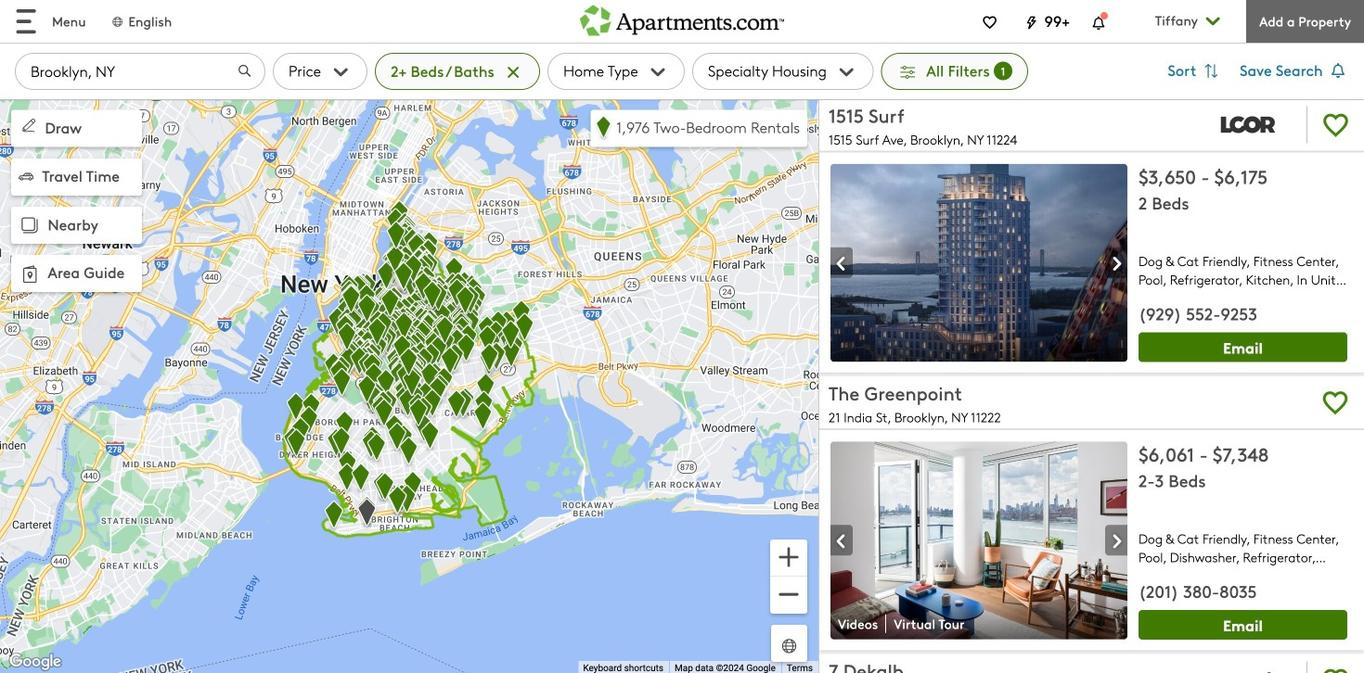 Task type: describe. For each thing, give the bounding box(es) containing it.
building photo - 1515 surf image
[[831, 164, 1128, 362]]

Location or Point of Interest text field
[[15, 53, 265, 90]]

2 vertical spatial margin image
[[17, 212, 43, 239]]

margin image
[[17, 261, 43, 288]]

map region
[[0, 99, 819, 674]]



Task type: locate. For each thing, give the bounding box(es) containing it.
lcor inc. image
[[1207, 103, 1296, 147]]

0 vertical spatial margin image
[[19, 116, 39, 136]]

building photo - the greenpoint image
[[831, 442, 1128, 640]]

1 vertical spatial margin image
[[19, 169, 33, 184]]

apartments.com logo image
[[580, 0, 784, 36]]

margin image
[[19, 116, 39, 136], [19, 169, 33, 184], [17, 212, 43, 239]]

placard image image
[[831, 249, 853, 279], [1105, 249, 1128, 279], [831, 527, 853, 557], [1105, 527, 1128, 557]]

google image
[[5, 651, 66, 674]]

satellite view image
[[779, 636, 800, 658]]



Task type: vqa. For each thing, say whether or not it's contained in the screenshot.
topmost a
no



